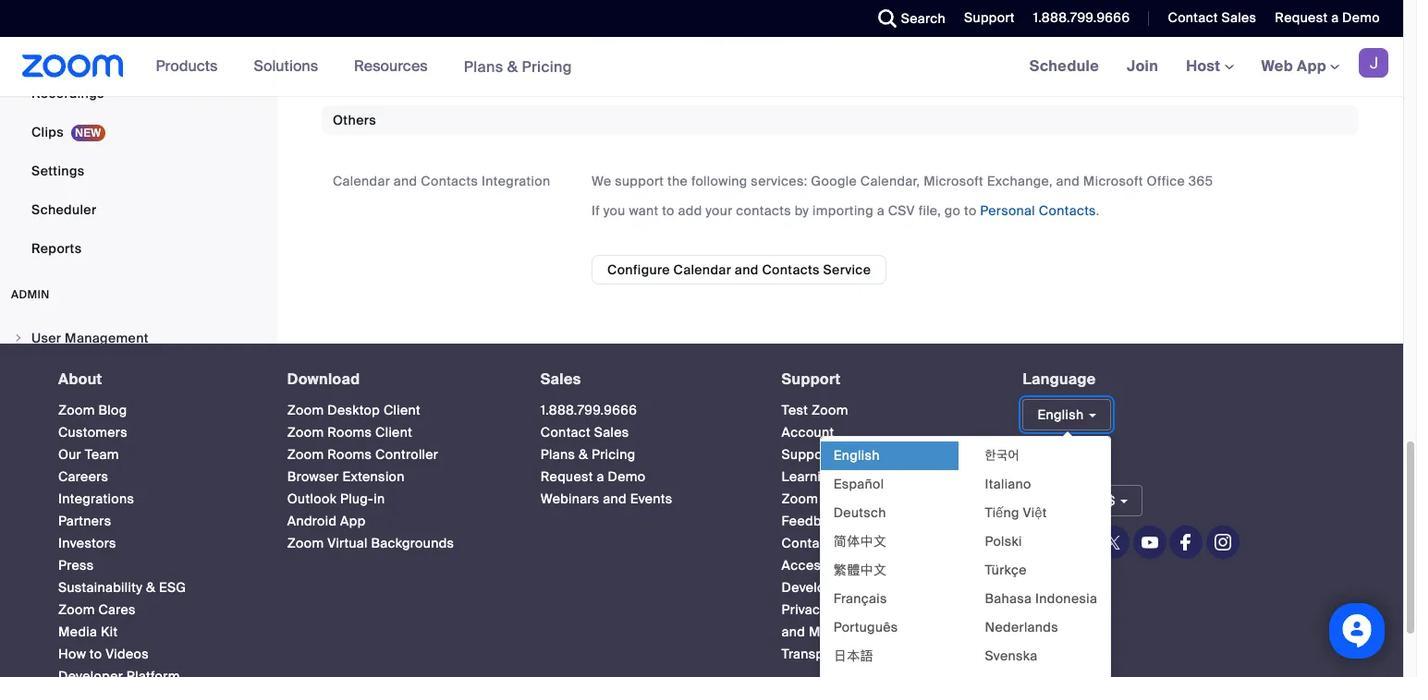 Task type: describe. For each thing, give the bounding box(es) containing it.
support down 繁體中文
[[850, 580, 901, 596]]

english inside dropdown button
[[1038, 407, 1084, 423]]

0 horizontal spatial contacts
[[421, 173, 479, 190]]

media
[[58, 624, 97, 641]]

language
[[1023, 370, 1097, 389]]

2 microsoft from the left
[[1084, 173, 1144, 190]]

settings link
[[0, 153, 272, 190]]

việt
[[1024, 505, 1048, 521]]

act
[[911, 624, 932, 641]]

us dollars $
[[1038, 493, 1116, 510]]

right image
[[13, 333, 24, 344]]

0 vertical spatial demo
[[1343, 9, 1381, 26]]

the
[[668, 173, 688, 190]]

sales inside 1.888.799.9666 contact sales plans & pricing request a demo webinars and events
[[595, 424, 630, 441]]

scheduler link
[[0, 191, 272, 228]]

polski
[[985, 533, 1023, 550]]

italiano
[[985, 476, 1032, 493]]

resources button
[[354, 37, 436, 96]]

& inside 1.888.799.9666 contact sales plans & pricing request a demo webinars and events
[[579, 446, 589, 463]]

繁體中文
[[834, 562, 887, 579]]

svenska link
[[973, 642, 1111, 671]]

nederlands link
[[973, 614, 1111, 642]]

team
[[85, 446, 119, 463]]

sustainability
[[58, 580, 143, 596]]

türkçe
[[985, 562, 1027, 579]]

others
[[333, 112, 376, 129]]

zoom logo image
[[22, 55, 124, 78]]

support down account
[[782, 446, 833, 463]]

clips
[[31, 124, 64, 141]]

1.888.799.9666 link
[[541, 402, 638, 419]]

reports link
[[0, 230, 272, 267]]

about link
[[58, 370, 102, 389]]

google
[[811, 173, 858, 190]]

日本語
[[834, 648, 874, 665]]

accessibility link
[[782, 557, 862, 574]]

personal contacts link
[[981, 203, 1097, 219]]

how to videos link
[[58, 646, 149, 663]]

web
[[1262, 56, 1294, 76]]

browser
[[287, 469, 339, 485]]

.
[[1097, 203, 1100, 219]]

download
[[287, 370, 360, 389]]

outlook plug-in link
[[287, 491, 385, 507]]

feedback button
[[782, 513, 844, 530]]

integrations
[[58, 491, 134, 507]]

polski link
[[973, 528, 1111, 556]]

zoom blog customers our team careers integrations partners investors press sustainability & esg zoom cares media kit how to videos
[[58, 402, 186, 663]]

indonesia
[[1036, 591, 1098, 607]]

1 rooms from the top
[[328, 424, 372, 441]]

cares
[[98, 602, 136, 618]]

nederlands
[[985, 619, 1059, 636]]

our team link
[[58, 446, 119, 463]]

1 horizontal spatial to
[[662, 203, 675, 219]]

1 horizontal spatial a
[[877, 203, 885, 219]]

browser extension link
[[287, 469, 405, 485]]

pricing inside product information navigation
[[522, 57, 572, 76]]

slavery
[[862, 624, 907, 641]]

user
[[31, 330, 61, 347]]

integration
[[482, 173, 551, 190]]

csv
[[889, 203, 916, 219]]

file,
[[919, 203, 942, 219]]

customers link
[[58, 424, 128, 441]]

english button
[[1023, 399, 1112, 431]]

français
[[834, 591, 888, 607]]

deutsch
[[834, 505, 887, 521]]

out
[[647, 30, 670, 47]]

1 vertical spatial client
[[376, 424, 413, 441]]

365
[[1189, 173, 1214, 190]]

events
[[631, 491, 673, 507]]

product information navigation
[[142, 37, 586, 97]]

blog
[[98, 402, 127, 419]]

demo inside 1.888.799.9666 contact sales plans & pricing request a demo webinars and events
[[608, 469, 646, 485]]

developer
[[782, 580, 847, 596]]

contact sales
[[1169, 9, 1257, 26]]

partners
[[58, 513, 111, 530]]

0 vertical spatial client
[[384, 402, 421, 419]]

accessibility
[[782, 557, 862, 574]]

importing
[[813, 203, 874, 219]]

devices
[[729, 30, 780, 47]]

request inside 1.888.799.9666 contact sales plans & pricing request a demo webinars and events
[[541, 469, 594, 485]]

transparency
[[782, 646, 867, 663]]

configure
[[608, 262, 670, 278]]

1 vertical spatial center
[[841, 469, 884, 485]]

us dollars $ button
[[1023, 486, 1144, 517]]

want
[[629, 203, 659, 219]]

svenska
[[985, 648, 1038, 665]]

to inside zoom blog customers our team careers integrations partners investors press sustainability & esg zoom cares media kit how to videos
[[90, 646, 102, 663]]

schedule link
[[1016, 37, 1114, 96]]

plans & pricing
[[464, 57, 572, 76]]

简体中文
[[834, 533, 887, 550]]

personal
[[981, 203, 1036, 219]]

and inside button
[[735, 262, 759, 278]]

contact us link
[[782, 535, 853, 552]]

español link
[[821, 470, 960, 499]]

resources
[[354, 56, 428, 76]]

and inside test zoom account support center learning center zoom community feedback contact us accessibility developer support privacy, security, legal policies, and modern slavery act transparency statement
[[782, 624, 806, 641]]

desktop
[[328, 402, 380, 419]]

calendar inside button
[[674, 262, 732, 278]]

banner containing products
[[0, 37, 1404, 97]]

contact inside 1.888.799.9666 contact sales plans & pricing request a demo webinars and events
[[541, 424, 591, 441]]



Task type: vqa. For each thing, say whether or not it's contained in the screenshot.
CSV
yes



Task type: locate. For each thing, give the bounding box(es) containing it.
from
[[673, 30, 706, 47]]

english link
[[821, 442, 960, 470]]

zoom virtual backgrounds link
[[287, 535, 454, 552]]

1.888.799.9666 for 1.888.799.9666
[[1034, 9, 1131, 26]]

0 horizontal spatial &
[[146, 580, 156, 596]]

contact
[[1169, 9, 1219, 26], [541, 424, 591, 441], [782, 535, 832, 552]]

contact down the feedback button
[[782, 535, 832, 552]]

1 vertical spatial request
[[541, 469, 594, 485]]

microsoft up go
[[924, 173, 984, 190]]

1 horizontal spatial english
[[1038, 407, 1084, 423]]

app right the web
[[1298, 56, 1327, 76]]

1 vertical spatial demo
[[608, 469, 646, 485]]

a left csv
[[877, 203, 885, 219]]

contact inside test zoom account support center learning center zoom community feedback contact us accessibility developer support privacy, security, legal policies, and modern slavery act transparency statement
[[782, 535, 832, 552]]

0 horizontal spatial pricing
[[522, 57, 572, 76]]

a inside 1.888.799.9666 contact sales plans & pricing request a demo webinars and events
[[597, 469, 605, 485]]

sign
[[592, 30, 620, 47]]

& inside zoom blog customers our team careers integrations partners investors press sustainability & esg zoom cares media kit how to videos
[[146, 580, 156, 596]]

backgrounds
[[371, 535, 454, 552]]

0 horizontal spatial app
[[340, 513, 366, 530]]

sign me out from all devices
[[592, 30, 780, 47]]

contacts
[[421, 173, 479, 190], [1039, 203, 1097, 219], [763, 262, 820, 278]]

1 horizontal spatial calendar
[[674, 262, 732, 278]]

1 vertical spatial &
[[579, 446, 589, 463]]

partners link
[[58, 513, 111, 530]]

1 microsoft from the left
[[924, 173, 984, 190]]

0 vertical spatial request
[[1276, 9, 1329, 26]]

pricing inside 1.888.799.9666 contact sales plans & pricing request a demo webinars and events
[[592, 446, 636, 463]]

by
[[795, 203, 810, 219]]

contacts inside configure calendar and contacts service button
[[763, 262, 820, 278]]

request a demo link
[[1262, 0, 1404, 37], [1276, 9, 1381, 26], [541, 469, 646, 485]]

following
[[692, 173, 748, 190]]

a up web app dropdown button
[[1332, 9, 1340, 26]]

pricing
[[522, 57, 572, 76], [592, 446, 636, 463]]

calendar,
[[861, 173, 921, 190]]

to right go
[[965, 203, 977, 219]]

0 vertical spatial rooms
[[328, 424, 372, 441]]

0 horizontal spatial plans
[[464, 57, 504, 76]]

products button
[[156, 37, 226, 96]]

2 vertical spatial contacts
[[763, 262, 820, 278]]

sales up 1.888.799.9666 link
[[541, 370, 582, 389]]

me
[[624, 30, 644, 47]]

office
[[1147, 173, 1186, 190]]

1 horizontal spatial contacts
[[763, 262, 820, 278]]

videos
[[106, 646, 149, 663]]

0 vertical spatial sales
[[1222, 9, 1257, 26]]

0 vertical spatial &
[[508, 57, 518, 76]]

personal menu menu
[[0, 0, 272, 269]]

media kit link
[[58, 624, 118, 641]]

statement
[[870, 646, 936, 663]]

join link
[[1114, 37, 1173, 96]]

privacy, security, legal policies, and modern slavery act transparency statement link
[[782, 602, 981, 663]]

2 horizontal spatial to
[[965, 203, 977, 219]]

1 vertical spatial rooms
[[328, 446, 372, 463]]

zoom desktop client link
[[287, 402, 421, 419]]

0 vertical spatial center
[[836, 446, 879, 463]]

1 horizontal spatial app
[[1298, 56, 1327, 76]]

deutsch link
[[821, 499, 960, 528]]

0 horizontal spatial calendar
[[333, 173, 390, 190]]

configure calendar and contacts service button
[[592, 255, 887, 285]]

english down language
[[1038, 407, 1084, 423]]

demo up the webinars and events link
[[608, 469, 646, 485]]

request up webinars
[[541, 469, 594, 485]]

host
[[1187, 56, 1225, 76]]

1 horizontal spatial microsoft
[[1084, 173, 1144, 190]]

1 horizontal spatial pricing
[[592, 446, 636, 463]]

0 horizontal spatial a
[[597, 469, 605, 485]]

learning
[[782, 469, 838, 485]]

support right search
[[965, 9, 1015, 26]]

calendar down others
[[333, 173, 390, 190]]

microsoft
[[924, 173, 984, 190], [1084, 173, 1144, 190]]

center up español
[[836, 446, 879, 463]]

investors link
[[58, 535, 116, 552]]

plans up webinars
[[541, 446, 576, 463]]

1 vertical spatial calendar
[[674, 262, 732, 278]]

2 horizontal spatial contacts
[[1039, 203, 1097, 219]]

0 horizontal spatial english
[[834, 447, 880, 464]]

test zoom link
[[782, 402, 849, 419]]

rooms down the desktop
[[328, 424, 372, 441]]

app down plug-
[[340, 513, 366, 530]]

we support the following services: google calendar, microsoft exchange, and microsoft office 365
[[592, 173, 1214, 190]]

about
[[58, 370, 102, 389]]

0 vertical spatial calendar
[[333, 173, 390, 190]]

kit
[[101, 624, 118, 641]]

2 vertical spatial &
[[146, 580, 156, 596]]

0 vertical spatial contact
[[1169, 9, 1219, 26]]

careers
[[58, 469, 109, 485]]

español
[[834, 476, 885, 493]]

user management menu item
[[0, 321, 272, 356]]

dollars
[[1060, 493, 1105, 510]]

0 horizontal spatial 1.888.799.9666
[[541, 402, 638, 419]]

1 horizontal spatial contact
[[782, 535, 832, 552]]

contacts left integration
[[421, 173, 479, 190]]

app inside zoom desktop client zoom rooms client zoom rooms controller browser extension outlook plug-in android app zoom virtual backgrounds
[[340, 513, 366, 530]]

learning center link
[[782, 469, 884, 485]]

request up web app dropdown button
[[1276, 9, 1329, 26]]

plans inside product information navigation
[[464, 57, 504, 76]]

1 horizontal spatial request
[[1276, 9, 1329, 26]]

security,
[[833, 602, 886, 618]]

2 horizontal spatial a
[[1332, 9, 1340, 26]]

0 horizontal spatial sales
[[541, 370, 582, 389]]

plans
[[464, 57, 504, 76], [541, 446, 576, 463]]

1.888.799.9666 inside 1.888.799.9666 contact sales plans & pricing request a demo webinars and events
[[541, 402, 638, 419]]

1.888.799.9666 up schedule
[[1034, 9, 1131, 26]]

繁體中文 link
[[821, 556, 960, 585]]

microsoft up .
[[1084, 173, 1144, 190]]

2 horizontal spatial contact
[[1169, 9, 1219, 26]]

android app link
[[287, 513, 366, 530]]

contact down 1.888.799.9666 link
[[541, 424, 591, 441]]

português
[[834, 619, 899, 636]]

1 vertical spatial contacts
[[1039, 203, 1097, 219]]

rooms down zoom rooms client link
[[328, 446, 372, 463]]

türkçe link
[[973, 556, 1111, 585]]

calendar down add at the left
[[674, 262, 732, 278]]

1 vertical spatial contact
[[541, 424, 591, 441]]

how
[[58, 646, 86, 663]]

plans inside 1.888.799.9666 contact sales plans & pricing request a demo webinars and events
[[541, 446, 576, 463]]

2 rooms from the top
[[328, 446, 372, 463]]

1 horizontal spatial sales
[[595, 424, 630, 441]]

demo up profile picture
[[1343, 9, 1381, 26]]

banner
[[0, 37, 1404, 97]]

contact up the host
[[1169, 9, 1219, 26]]

profile picture image
[[1360, 48, 1389, 78]]

english
[[1038, 407, 1084, 423], [834, 447, 880, 464]]

tiếng
[[985, 505, 1020, 521]]

english up español
[[834, 447, 880, 464]]

schedule
[[1030, 56, 1100, 76]]

0 horizontal spatial request
[[541, 469, 594, 485]]

us
[[1038, 493, 1057, 510]]

plans right resources dropdown button on the left of page
[[464, 57, 504, 76]]

modern
[[809, 624, 858, 641]]

investors
[[58, 535, 116, 552]]

zoom cares link
[[58, 602, 136, 618]]

us
[[836, 535, 853, 552]]

reports
[[31, 240, 82, 257]]

bahasa indonesia
[[985, 591, 1098, 607]]

0 horizontal spatial to
[[90, 646, 102, 663]]

web app button
[[1262, 56, 1340, 76]]

webinars and events link
[[541, 491, 673, 507]]

2 horizontal spatial sales
[[1222, 9, 1257, 26]]

meetings navigation
[[1016, 37, 1404, 97]]

heading
[[1023, 458, 1368, 475]]

plans & pricing link
[[464, 57, 572, 76], [464, 57, 572, 76], [541, 446, 636, 463]]

scheduler
[[31, 202, 97, 218]]

center up community
[[841, 469, 884, 485]]

1 vertical spatial pricing
[[592, 446, 636, 463]]

0 vertical spatial pricing
[[522, 57, 572, 76]]

developer support link
[[782, 580, 901, 596]]

sales up host dropdown button
[[1222, 9, 1257, 26]]

notes
[[31, 46, 69, 63]]

0 vertical spatial 1.888.799.9666
[[1034, 9, 1131, 26]]

app
[[1298, 56, 1327, 76], [340, 513, 366, 530]]

& inside product information navigation
[[508, 57, 518, 76]]

italiano link
[[973, 470, 1111, 499]]

test zoom account support center learning center zoom community feedback contact us accessibility developer support privacy, security, legal policies, and modern slavery act transparency statement
[[782, 402, 981, 663]]

0 vertical spatial plans
[[464, 57, 504, 76]]

1 horizontal spatial &
[[508, 57, 518, 76]]

zoom
[[58, 402, 95, 419], [287, 402, 324, 419], [812, 402, 849, 419], [287, 424, 324, 441], [287, 446, 324, 463], [782, 491, 819, 507], [287, 535, 324, 552], [58, 602, 95, 618]]

1 vertical spatial english
[[834, 447, 880, 464]]

web app
[[1262, 56, 1327, 76]]

contacts left service
[[763, 262, 820, 278]]

0 vertical spatial english
[[1038, 407, 1084, 423]]

notes link
[[0, 36, 272, 73]]

1 vertical spatial plans
[[541, 446, 576, 463]]

1.888.799.9666 down sales link
[[541, 402, 638, 419]]

0 horizontal spatial microsoft
[[924, 173, 984, 190]]

legal
[[890, 602, 925, 618]]

to left add at the left
[[662, 203, 675, 219]]

and inside 1.888.799.9666 contact sales plans & pricing request a demo webinars and events
[[603, 491, 627, 507]]

outlook
[[287, 491, 337, 507]]

1.888.799.9666 for 1.888.799.9666 contact sales plans & pricing request a demo webinars and events
[[541, 402, 638, 419]]

0 vertical spatial a
[[1332, 9, 1340, 26]]

support up test zoom link
[[782, 370, 841, 389]]

app inside meetings navigation
[[1298, 56, 1327, 76]]

zoom rooms controller link
[[287, 446, 439, 463]]

virtual
[[328, 535, 368, 552]]

2 horizontal spatial &
[[579, 446, 589, 463]]

contacts down exchange,
[[1039, 203, 1097, 219]]

1 horizontal spatial demo
[[1343, 9, 1381, 26]]

2 vertical spatial a
[[597, 469, 605, 485]]

calendar and contacts integration
[[333, 173, 551, 190]]

a up the webinars and events link
[[597, 469, 605, 485]]

to down media kit link
[[90, 646, 102, 663]]

android
[[287, 513, 337, 530]]

1 vertical spatial a
[[877, 203, 885, 219]]

0 horizontal spatial demo
[[608, 469, 646, 485]]

sales down 1.888.799.9666 link
[[595, 424, 630, 441]]

0 horizontal spatial contact
[[541, 424, 591, 441]]

2 vertical spatial sales
[[595, 424, 630, 441]]

português link
[[821, 614, 960, 642]]

1 horizontal spatial 1.888.799.9666
[[1034, 9, 1131, 26]]

0 vertical spatial contacts
[[421, 173, 479, 190]]

calendar
[[333, 173, 390, 190], [674, 262, 732, 278]]

1 horizontal spatial plans
[[541, 446, 576, 463]]

0 vertical spatial app
[[1298, 56, 1327, 76]]

1 vertical spatial app
[[340, 513, 366, 530]]

support center link
[[782, 446, 879, 463]]

account
[[782, 424, 835, 441]]

1 vertical spatial sales
[[541, 370, 582, 389]]

integrations link
[[58, 491, 134, 507]]

side navigation navigation
[[0, 0, 277, 543]]

2 vertical spatial contact
[[782, 535, 832, 552]]

1 vertical spatial 1.888.799.9666
[[541, 402, 638, 419]]

bahasa indonesia link
[[973, 585, 1111, 614]]



